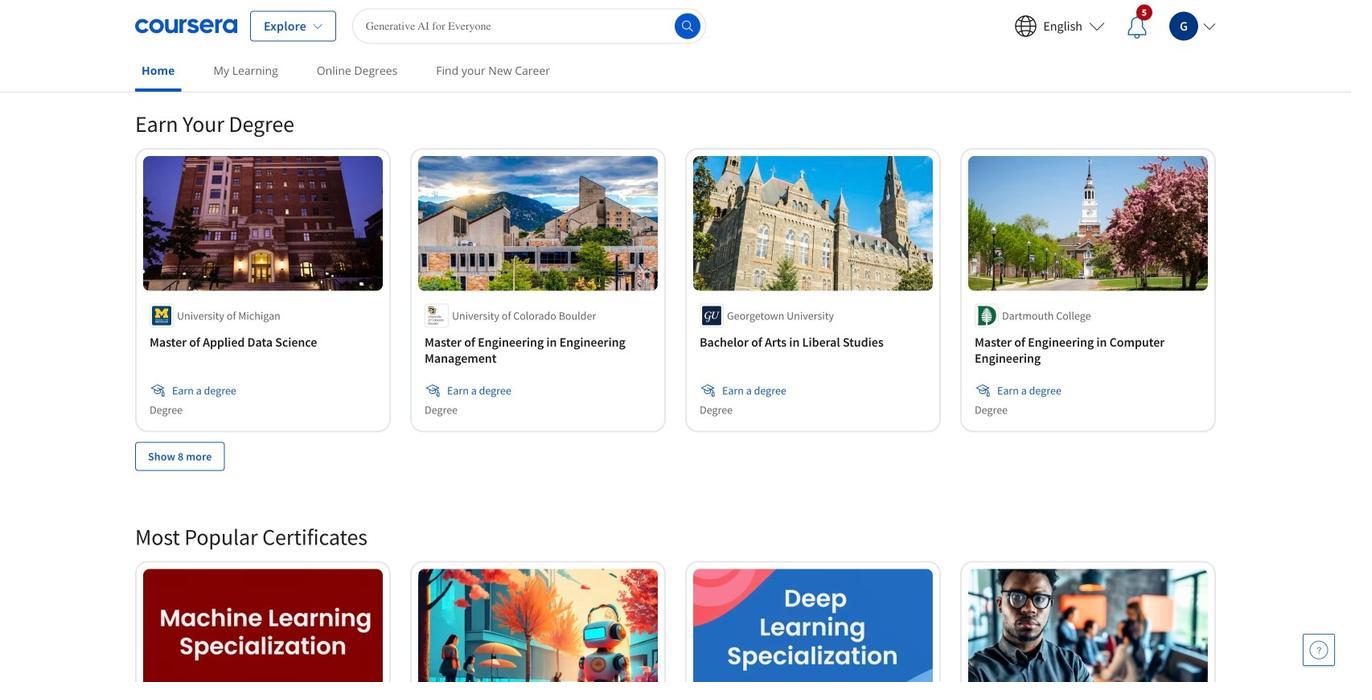 Task type: describe. For each thing, give the bounding box(es) containing it.
coursera image
[[135, 13, 237, 39]]



Task type: locate. For each thing, give the bounding box(es) containing it.
most popular certificates collection element
[[126, 497, 1226, 682]]

earn your degree collection element
[[126, 84, 1226, 497]]

None search field
[[352, 8, 706, 44]]

help center image
[[1310, 641, 1329, 660]]

What do you want to learn? text field
[[352, 8, 706, 44]]



Task type: vqa. For each thing, say whether or not it's contained in the screenshot.
what do you want to learn? text field on the top
yes



